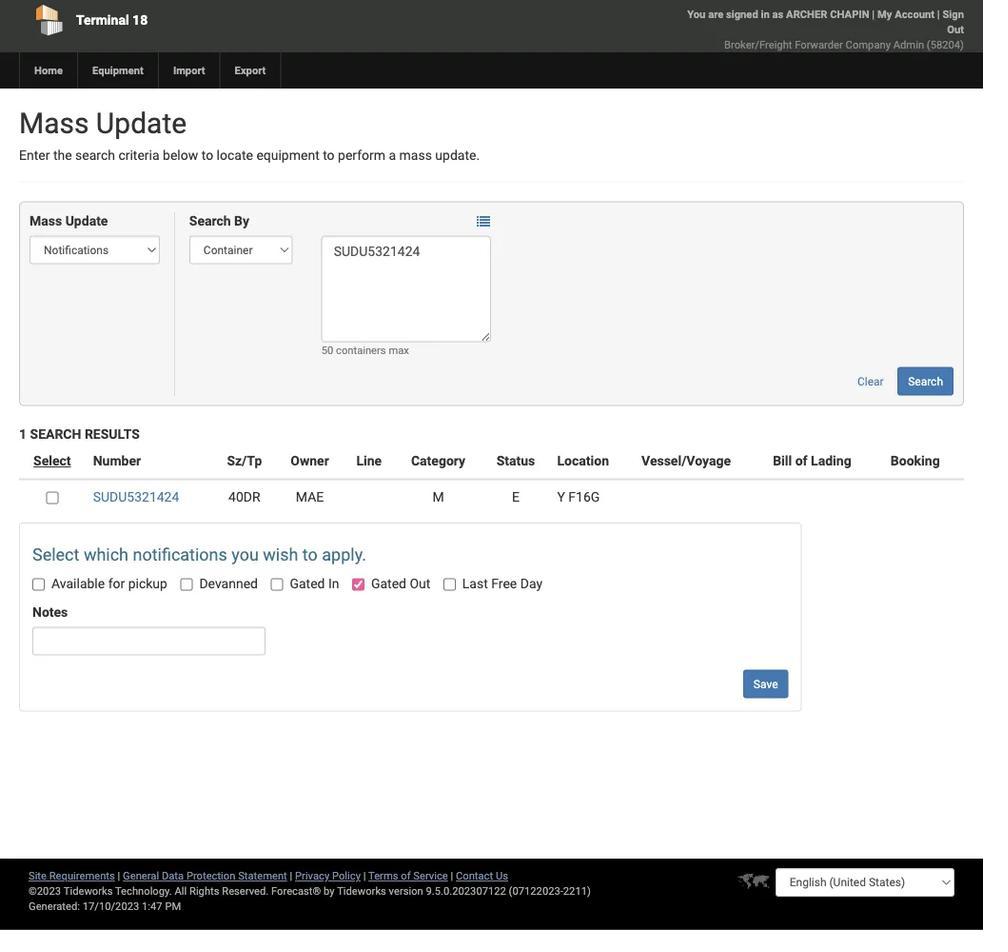 Task type: vqa. For each thing, say whether or not it's contained in the screenshot.
the TRUCKER/DRIVER
no



Task type: describe. For each thing, give the bounding box(es) containing it.
2211)
[[563, 885, 591, 897]]

40dr
[[229, 489, 260, 505]]

| left general
[[118, 870, 120, 882]]

available for pickup
[[51, 576, 167, 592]]

are
[[708, 8, 724, 20]]

reserved.
[[222, 885, 269, 897]]

notes
[[32, 605, 68, 620]]

gated in
[[290, 576, 339, 592]]

equipment link
[[77, 52, 158, 89]]

criteria
[[118, 148, 160, 163]]

(58204)
[[927, 39, 964, 51]]

mass update enter the search criteria below to locate equipment to perform a mass update.
[[19, 106, 480, 163]]

below
[[163, 148, 198, 163]]

of inside site requirements | general data protection statement | privacy policy | terms of service | contact us ©2023 tideworks technology. all rights reserved. forecast® by tideworks version 9.5.0.202307122 (07122023-2211) generated: 17/10/2023 1:47 pm
[[401, 870, 411, 882]]

admin
[[894, 39, 925, 51]]

policy
[[332, 870, 361, 882]]

save button
[[743, 670, 789, 698]]

us
[[496, 870, 508, 882]]

a
[[389, 148, 396, 163]]

select for select which notifications you wish to apply.
[[32, 544, 79, 564]]

2 horizontal spatial to
[[323, 148, 335, 163]]

out inside the "you are signed in as archer chapin | my account | sign out broker/freight forwarder company admin (58204)"
[[948, 23, 964, 36]]

tideworks
[[337, 885, 386, 897]]

search by
[[189, 213, 250, 229]]

locate
[[217, 148, 253, 163]]

results
[[85, 426, 140, 442]]

mae
[[296, 489, 324, 505]]

contact us link
[[456, 870, 508, 882]]

pickup
[[128, 576, 167, 592]]

as
[[773, 8, 784, 20]]

(07122023-
[[509, 885, 563, 897]]

terms
[[368, 870, 398, 882]]

account
[[895, 8, 935, 20]]

general
[[123, 870, 159, 882]]

devanned
[[199, 576, 258, 592]]

category
[[411, 453, 466, 469]]

m
[[433, 489, 444, 505]]

location
[[557, 453, 609, 469]]

in
[[328, 576, 339, 592]]

9.5.0.202307122
[[426, 885, 506, 897]]

max
[[389, 344, 409, 356]]

notifications
[[133, 544, 227, 564]]

last free day
[[463, 576, 543, 592]]

generated:
[[29, 900, 80, 913]]

booking
[[891, 453, 940, 469]]

search for search by
[[189, 213, 231, 229]]

| left my
[[872, 8, 875, 20]]

all
[[175, 885, 187, 897]]

1 horizontal spatial to
[[303, 544, 318, 564]]

sudu5321424
[[93, 489, 179, 505]]

you
[[688, 8, 706, 20]]

18
[[132, 12, 148, 28]]

y
[[557, 489, 565, 505]]

17/10/2023
[[83, 900, 139, 913]]

line
[[356, 453, 382, 469]]

0 horizontal spatial search
[[30, 426, 81, 442]]

vessel/voyage
[[642, 453, 731, 469]]

select for select
[[33, 453, 71, 469]]

number
[[93, 453, 141, 469]]

f16g
[[569, 489, 600, 505]]

mass
[[399, 148, 432, 163]]

y f16g
[[557, 489, 600, 505]]

home link
[[19, 52, 77, 89]]

lading
[[811, 453, 852, 469]]

forecast®
[[271, 885, 321, 897]]

signed
[[726, 8, 759, 20]]

1
[[19, 426, 27, 442]]

0 horizontal spatial out
[[410, 576, 431, 592]]

sz/tp
[[227, 453, 262, 469]]

my account link
[[878, 8, 935, 20]]

protection
[[186, 870, 236, 882]]

50
[[322, 344, 333, 356]]

1 horizontal spatial of
[[796, 453, 808, 469]]

by
[[324, 885, 335, 897]]

sign
[[943, 8, 964, 20]]

| left sign
[[938, 8, 940, 20]]

company
[[846, 39, 891, 51]]

privacy policy link
[[295, 870, 361, 882]]

| up tideworks
[[363, 870, 366, 882]]

requirements
[[49, 870, 115, 882]]



Task type: locate. For each thing, give the bounding box(es) containing it.
search for search
[[908, 375, 944, 388]]

of right bill
[[796, 453, 808, 469]]

| up 9.5.0.202307122
[[451, 870, 453, 882]]

1 horizontal spatial gated
[[371, 576, 407, 592]]

available
[[51, 576, 105, 592]]

bill of lading
[[773, 453, 852, 469]]

select down 1 search results
[[33, 453, 71, 469]]

gated for gated out
[[371, 576, 407, 592]]

service
[[413, 870, 448, 882]]

by
[[234, 213, 250, 229]]

search right 1
[[30, 426, 81, 442]]

mass down enter
[[30, 213, 62, 229]]

last
[[463, 576, 488, 592]]

archer
[[787, 8, 828, 20]]

0 vertical spatial search
[[189, 213, 231, 229]]

sign out link
[[943, 8, 964, 36]]

you are signed in as archer chapin | my account | sign out broker/freight forwarder company admin (58204)
[[688, 8, 964, 51]]

|
[[872, 8, 875, 20], [938, 8, 940, 20], [118, 870, 120, 882], [290, 870, 293, 882], [363, 870, 366, 882], [451, 870, 453, 882]]

update up criteria
[[96, 106, 187, 140]]

to
[[202, 148, 213, 163], [323, 148, 335, 163], [303, 544, 318, 564]]

sudu5321424 link
[[93, 489, 179, 505]]

| up forecast® on the left of the page
[[290, 870, 293, 882]]

clear button
[[847, 367, 895, 395]]

of up version
[[401, 870, 411, 882]]

2 vertical spatial search
[[30, 426, 81, 442]]

site requirements link
[[29, 870, 115, 882]]

0 horizontal spatial to
[[202, 148, 213, 163]]

in
[[761, 8, 770, 20]]

None checkbox
[[271, 578, 283, 591], [352, 578, 365, 591], [271, 578, 283, 591], [352, 578, 365, 591]]

select which notifications you wish to apply.
[[32, 544, 367, 564]]

free
[[492, 576, 517, 592]]

0 vertical spatial of
[[796, 453, 808, 469]]

1 horizontal spatial out
[[948, 23, 964, 36]]

broker/freight
[[725, 39, 793, 51]]

mass
[[19, 106, 89, 140], [30, 213, 62, 229]]

update for mass update
[[65, 213, 108, 229]]

select up available
[[32, 544, 79, 564]]

search left by
[[189, 213, 231, 229]]

clear
[[858, 375, 884, 388]]

show list image
[[477, 215, 490, 228]]

Notes text field
[[32, 627, 265, 656]]

0 horizontal spatial of
[[401, 870, 411, 882]]

perform
[[338, 148, 386, 163]]

out left last
[[410, 576, 431, 592]]

2 gated from the left
[[371, 576, 407, 592]]

to right below
[[202, 148, 213, 163]]

to right the wish at left bottom
[[303, 544, 318, 564]]

equipment
[[256, 148, 320, 163]]

1 vertical spatial update
[[65, 213, 108, 229]]

©2023 tideworks
[[29, 885, 113, 897]]

mass update
[[30, 213, 108, 229]]

gated left in
[[290, 576, 325, 592]]

home
[[34, 64, 63, 77]]

1 vertical spatial out
[[410, 576, 431, 592]]

0 vertical spatial out
[[948, 23, 964, 36]]

version
[[389, 885, 423, 897]]

2 horizontal spatial search
[[908, 375, 944, 388]]

contact
[[456, 870, 493, 882]]

terminal 18
[[76, 12, 148, 28]]

statement
[[238, 870, 287, 882]]

mass for mass update
[[30, 213, 62, 229]]

my
[[878, 8, 892, 20]]

update inside mass update enter the search criteria below to locate equipment to perform a mass update.
[[96, 106, 187, 140]]

0 horizontal spatial gated
[[290, 576, 325, 592]]

e
[[512, 489, 520, 505]]

site requirements | general data protection statement | privacy policy | terms of service | contact us ©2023 tideworks technology. all rights reserved. forecast® by tideworks version 9.5.0.202307122 (07122023-2211) generated: 17/10/2023 1:47 pm
[[29, 870, 591, 913]]

gated out
[[371, 576, 431, 592]]

gated right in
[[371, 576, 407, 592]]

the
[[53, 148, 72, 163]]

forwarder
[[795, 39, 843, 51]]

mass up the
[[19, 106, 89, 140]]

privacy
[[295, 870, 330, 882]]

gated
[[290, 576, 325, 592], [371, 576, 407, 592]]

rights
[[189, 885, 219, 897]]

1 vertical spatial of
[[401, 870, 411, 882]]

import link
[[158, 52, 220, 89]]

1 vertical spatial select
[[32, 544, 79, 564]]

mass inside mass update enter the search criteria below to locate equipment to perform a mass update.
[[19, 106, 89, 140]]

for
[[108, 576, 125, 592]]

status
[[497, 453, 535, 469]]

terms of service link
[[368, 870, 448, 882]]

SUDU5321424 text field
[[322, 236, 491, 342]]

you
[[232, 544, 259, 564]]

out down sign
[[948, 23, 964, 36]]

enter
[[19, 148, 50, 163]]

select
[[33, 453, 71, 469], [32, 544, 79, 564]]

0 vertical spatial mass
[[19, 106, 89, 140]]

1 vertical spatial search
[[908, 375, 944, 388]]

bill
[[773, 453, 792, 469]]

gated for gated in
[[290, 576, 325, 592]]

1 gated from the left
[[290, 576, 325, 592]]

general data protection statement link
[[123, 870, 287, 882]]

update for mass update enter the search criteria below to locate equipment to perform a mass update.
[[96, 106, 187, 140]]

None checkbox
[[46, 492, 58, 504], [32, 578, 45, 591], [180, 578, 193, 591], [444, 578, 456, 591], [46, 492, 58, 504], [32, 578, 45, 591], [180, 578, 193, 591], [444, 578, 456, 591]]

1 horizontal spatial search
[[189, 213, 231, 229]]

chapin
[[830, 8, 870, 20]]

search inside button
[[908, 375, 944, 388]]

0 vertical spatial update
[[96, 106, 187, 140]]

export
[[235, 64, 266, 77]]

0 vertical spatial select
[[33, 453, 71, 469]]

containers
[[336, 344, 386, 356]]

1 vertical spatial mass
[[30, 213, 62, 229]]

50 containers max
[[322, 344, 409, 356]]

search button
[[898, 367, 954, 395]]

search right clear at the top of the page
[[908, 375, 944, 388]]

technology.
[[115, 885, 172, 897]]

apply.
[[322, 544, 367, 564]]

owner
[[291, 453, 329, 469]]

search
[[189, 213, 231, 229], [908, 375, 944, 388], [30, 426, 81, 442]]

update.
[[435, 148, 480, 163]]

search
[[75, 148, 115, 163]]

terminal
[[76, 12, 129, 28]]

of
[[796, 453, 808, 469], [401, 870, 411, 882]]

which
[[84, 544, 129, 564]]

mass for mass update enter the search criteria below to locate equipment to perform a mass update.
[[19, 106, 89, 140]]

update down search
[[65, 213, 108, 229]]

out
[[948, 23, 964, 36], [410, 576, 431, 592]]

to left perform
[[323, 148, 335, 163]]

equipment
[[92, 64, 144, 77]]

export link
[[220, 52, 280, 89]]



